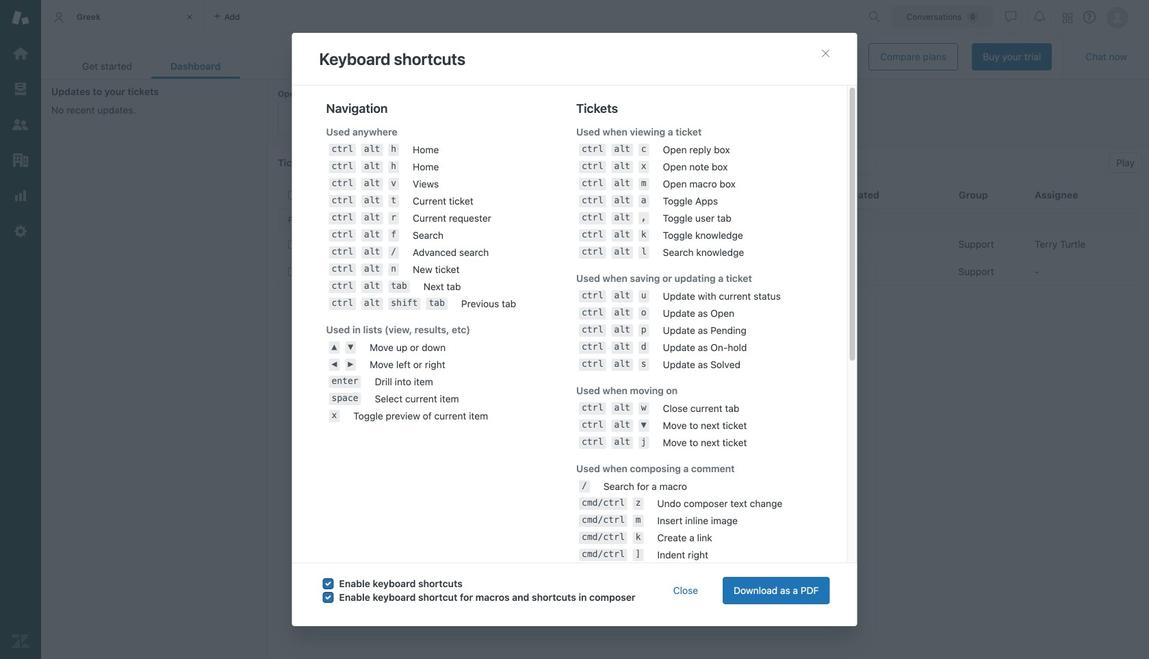 Task type: locate. For each thing, give the bounding box(es) containing it.
get started image
[[12, 45, 29, 62]]

None checkbox
[[288, 267, 297, 276]]

None checkbox
[[288, 240, 297, 249]]

get help image
[[1084, 11, 1096, 23]]

dialog
[[292, 33, 858, 659]]

tab list
[[63, 53, 240, 79]]

tab
[[41, 0, 205, 34], [63, 53, 151, 79]]

1 vertical spatial tab
[[63, 53, 151, 79]]

grid
[[268, 181, 1150, 659]]

close image
[[183, 10, 197, 24]]



Task type: vqa. For each thing, say whether or not it's contained in the screenshot.
Compare plans button
no



Task type: describe. For each thing, give the bounding box(es) containing it.
0 vertical spatial tab
[[41, 0, 205, 34]]

Select All Tickets checkbox
[[288, 191, 297, 199]]

organizations image
[[12, 151, 29, 169]]

tabs tab list
[[41, 0, 864, 34]]

main element
[[0, 0, 41, 659]]

March 20, 2024 text field
[[794, 52, 858, 62]]

zendesk products image
[[1063, 13, 1073, 23]]

customers image
[[12, 116, 29, 134]]

zendesk image
[[12, 633, 29, 651]]

zendesk support image
[[12, 9, 29, 27]]

views image
[[12, 80, 29, 98]]

admin image
[[12, 223, 29, 240]]

reporting image
[[12, 187, 29, 205]]

close image
[[821, 48, 832, 59]]



